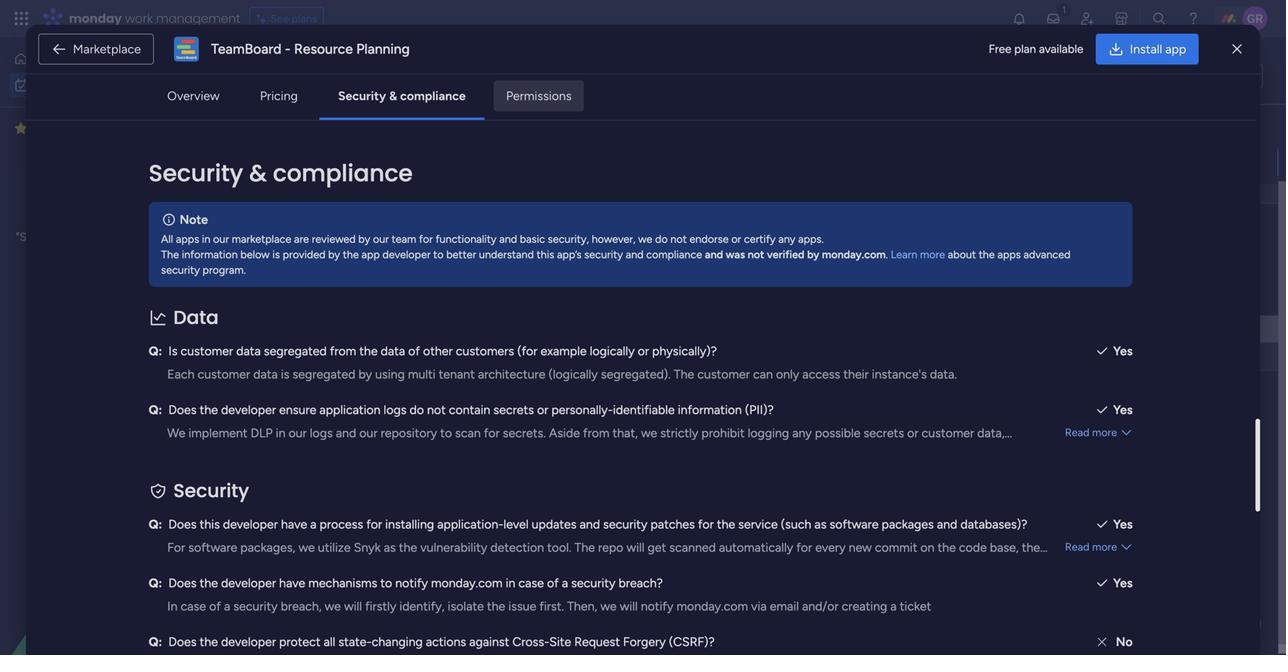 Task type: locate. For each thing, give the bounding box(es) containing it.
overview
[[167, 89, 220, 103]]

q: for q: is customer data segregated from the data of other customers (for example logically or physically)?
[[149, 344, 162, 358]]

1 horizontal spatial no
[[1116, 634, 1133, 649]]

2 vertical spatial compliance
[[646, 248, 702, 261]]

notify down breach?
[[641, 599, 674, 613]]

2 q: from the top
[[149, 402, 162, 417]]

or down instance's
[[907, 426, 919, 440]]

multi
[[408, 367, 436, 381]]

low:
[[711, 574, 737, 589]]

install app
[[1130, 42, 1186, 56]]

we inside for software packages, we utilize snyk as the vulnerability detection tool. the repo will get scanned automatically for every new commit on the code base, the build is automated in the pipeline, there's no manual step in our artifact building process.  our policy of timeframe for vulnerabilities (from detection to patch): * critical: maximum of 2 working days * high: maximum of 1 week * medium: maximum of 1 month * low: maximum of 3 months
[[298, 540, 315, 555]]

my
[[228, 58, 264, 93]]

packages,
[[240, 540, 295, 555]]

4 q: from the top
[[149, 576, 162, 590]]

apps inside about the apps advanced security program.
[[998, 248, 1021, 261]]

our down application
[[359, 426, 378, 440]]

1 vertical spatial items
[[355, 406, 381, 420]]

read more for for software packages, we utilize snyk as the vulnerability detection tool. the repo will get scanned automatically for every new commit on the code base, the build is automated in the pipeline, there's no manual step in our artifact building process.  our policy of timeframe for vulnerabilities (from detection to patch): * critical: maximum of 2 working days * high: maximum of 1 week * medium: maximum of 1 month * low: maximum of 3 months
[[1065, 540, 1117, 553]]

work
[[125, 10, 153, 27]]

the up building
[[575, 540, 595, 555]]

no inside no favorite boards yet "star" any board so that you can easily access it later
[[39, 213, 54, 227]]

developer
[[382, 248, 431, 261], [221, 402, 276, 417], [223, 517, 278, 532], [221, 576, 276, 590], [221, 634, 276, 649]]

breach,
[[281, 599, 322, 613]]

(pii)?
[[745, 402, 774, 417]]

logs up repository
[[384, 402, 407, 417]]

apps inside all apps in our marketplace are reviewed by our team for functionality and basic security, however, we do not endorse or certify any apps. the information below is provided by the app developer to better understand this app's security and compliance and was not verified by monday.com . learn more
[[176, 232, 199, 245]]

& down overdue
[[249, 157, 267, 189]]

boards
[[102, 213, 138, 227]]

the right 'about'
[[979, 248, 995, 261]]

1 maximum from the left
[[213, 574, 266, 589]]

2 vertical spatial the
[[575, 540, 595, 555]]

1 horizontal spatial detection
[[925, 557, 978, 572]]

does down in
[[168, 634, 197, 649]]

5 q: from the top
[[149, 634, 162, 649]]

+ up dlp
[[252, 350, 259, 363]]

in down note
[[202, 232, 210, 245]]

this up automated
[[200, 517, 220, 532]]

is for marketplace
[[272, 248, 280, 261]]

0 vertical spatial &
[[389, 89, 397, 103]]

0 vertical spatial + add item
[[252, 183, 306, 196]]

select product image
[[14, 11, 29, 26]]

0
[[318, 239, 325, 253], [345, 406, 352, 420], [378, 518, 385, 531]]

developer for application
[[221, 402, 276, 417]]

a left date
[[318, 514, 328, 533]]

0 horizontal spatial &
[[249, 157, 267, 189]]

each customer data is segregated by using multi tenant architecture (logically segregated). the customer can only access their instance's data.
[[167, 367, 957, 381]]

1 vertical spatial segregated
[[293, 367, 355, 381]]

see plans button
[[250, 7, 324, 30]]

or
[[731, 232, 741, 245], [638, 344, 649, 358], [537, 402, 548, 417], [907, 426, 919, 440]]

more inside all apps in our marketplace are reviewed by our team for functionality and basic security, however, we do not endorse or certify any apps. the information below is provided by the app developer to better understand this app's security and compliance and was not verified by monday.com . learn more
[[920, 248, 945, 261]]

request
[[574, 634, 620, 649]]

not left endorse
[[670, 232, 687, 245]]

monday.com inside all apps in our marketplace are reviewed by our team for functionality and basic security, however, we do not endorse or certify any apps. the information below is provided by the app developer to better understand this app's security and compliance and was not verified by monday.com . learn more
[[822, 248, 886, 261]]

0 vertical spatial logs
[[384, 402, 407, 417]]

logically
[[590, 344, 635, 358]]

2 item from the top
[[284, 350, 306, 363]]

1 vertical spatial +
[[252, 350, 259, 363]]

in down packages,
[[273, 557, 282, 572]]

read
[[1065, 426, 1090, 439], [1065, 540, 1090, 553]]

the up 2
[[285, 557, 304, 572]]

from
[[330, 344, 356, 358], [583, 426, 610, 440]]

without a date / 0 items
[[260, 514, 415, 533]]

2 vertical spatial monday.com
[[677, 599, 748, 613]]

q: does the developer have mechanisms to notify monday.com in case of a security breach?
[[149, 576, 663, 590]]

1 vertical spatial do
[[655, 232, 668, 245]]

case
[[518, 576, 544, 590], [181, 599, 206, 613]]

1 vertical spatial read
[[1065, 540, 1090, 553]]

lottie animation image
[[0, 499, 197, 655]]

1 vertical spatial have
[[279, 576, 305, 590]]

do
[[1227, 69, 1239, 82], [655, 232, 668, 245], [410, 402, 424, 417]]

segregated up next week / 0 items
[[293, 367, 355, 381]]

0 horizontal spatial 1
[[274, 156, 279, 169]]

or inside all apps in our marketplace are reviewed by our team for functionality and basic security, however, we do not endorse or certify any apps. the information below is provided by the app developer to better understand this app's security and compliance and was not verified by monday.com . learn more
[[731, 232, 741, 245]]

data
[[236, 344, 261, 358], [381, 344, 405, 358], [253, 367, 278, 381]]

1 horizontal spatial software
[[830, 517, 879, 532]]

week right the next
[[294, 402, 331, 422]]

have
[[281, 517, 307, 532], [279, 576, 305, 590]]

you
[[141, 230, 160, 244]]

in inside all apps in our marketplace are reviewed by our team for functionality and basic security, however, we do not endorse or certify any apps. the information below is provided by the app developer to better understand this app's security and compliance and was not verified by monday.com . learn more
[[202, 232, 210, 245]]

1 horizontal spatial from
[[583, 426, 610, 440]]

from down personally-
[[583, 426, 610, 440]]

q: does the developer ensure application logs do not contain secrets or personally-identifiable information (pii)?
[[149, 402, 774, 417]]

apps down note
[[176, 232, 199, 245]]

our left artifact
[[497, 557, 515, 572]]

actions
[[426, 634, 466, 649]]

information up prohibit
[[678, 402, 742, 417]]

1 vertical spatial manual
[[414, 557, 453, 572]]

the inside all apps in our marketplace are reviewed by our team for functionality and basic security, however, we do not endorse or certify any apps. the information below is provided by the app developer to better understand this app's security and compliance and was not verified by monday.com . learn more
[[343, 248, 359, 261]]

security down all
[[161, 263, 200, 276]]

developer up dlp
[[221, 402, 276, 417]]

2 horizontal spatial 0
[[378, 518, 385, 531]]

q: for q: does the developer ensure application logs do not contain secrets or personally-identifiable information (pii)?
[[149, 402, 162, 417]]

to
[[433, 248, 444, 261], [440, 426, 452, 440], [981, 557, 993, 572], [380, 576, 392, 590]]

invite members image
[[1080, 11, 1095, 26]]

no for no favorite boards yet "star" any board so that you can easily access it later
[[39, 213, 54, 227]]

logs up review.
[[310, 426, 333, 440]]

by down 'reviewed'
[[328, 248, 340, 261]]

for
[[167, 540, 185, 555]]

2 read more from the top
[[1065, 540, 1117, 553]]

2 read more link from the top
[[1065, 539, 1133, 554]]

as right snyk
[[384, 540, 396, 555]]

logs inside we implement dlp in our logs and our repository to scan for secrets. aside from that, we strictly prohibit logging any possible secrets or customer data, enforced by manual code review.
[[310, 426, 333, 440]]

0 horizontal spatial software
[[188, 540, 237, 555]]

to inside for software packages, we utilize snyk as the vulnerability detection tool. the repo will get scanned automatically for every new commit on the code base, the build is automated in the pipeline, there's no manual step in our artifact building process.  our policy of timeframe for vulnerabilities (from detection to patch): * critical: maximum of 2 working days * high: maximum of 1 week * medium: maximum of 1 month * low: maximum of 3 months
[[981, 557, 993, 572]]

application
[[319, 402, 381, 417]]

v2 star 2 image
[[15, 119, 27, 138]]

will inside for software packages, we utilize snyk as the vulnerability detection tool. the repo will get scanned automatically for every new commit on the code base, the build is automated in the pipeline, there's no manual step in our artifact building process.  our policy of timeframe for vulnerabilities (from detection to patch): * critical: maximum of 2 working days * high: maximum of 1 week * medium: maximum of 1 month * low: maximum of 3 months
[[627, 540, 645, 555]]

1 vertical spatial item
[[284, 350, 306, 363]]

to inside we implement dlp in our logs and our repository to scan for secrets. aside from that, we strictly prohibit logging any possible secrets or customer data, enforced by manual code review.
[[440, 426, 452, 440]]

access down so on the top
[[79, 247, 114, 261]]

0 horizontal spatial this
[[200, 517, 220, 532]]

0 inside next week / 0 items
[[345, 406, 352, 420]]

do inside to do list button
[[1227, 69, 1239, 82]]

maximum up identify,
[[411, 574, 465, 589]]

can left only
[[753, 367, 773, 381]]

1 vertical spatial add
[[262, 350, 281, 363]]

0 up snyk
[[378, 518, 385, 531]]

learn
[[891, 248, 917, 261]]

the down 'reviewed'
[[343, 248, 359, 261]]

1 vertical spatial as
[[384, 540, 396, 555]]

that,
[[613, 426, 638, 440]]

0 vertical spatial not
[[670, 232, 687, 245]]

2 + from the top
[[252, 350, 259, 363]]

app's
[[557, 248, 582, 261]]

update feed image
[[1046, 11, 1061, 26]]

permissions
[[506, 89, 572, 103]]

0 vertical spatial item
[[284, 183, 306, 196]]

monday.com down apps.
[[822, 248, 886, 261]]

1 vertical spatial 0
[[345, 406, 352, 420]]

to
[[1212, 69, 1224, 82]]

of up first.
[[547, 576, 559, 590]]

1 vertical spatial no
[[1116, 634, 1133, 649]]

(for
[[517, 344, 537, 358]]

0 horizontal spatial secrets
[[493, 402, 534, 417]]

2 horizontal spatial not
[[748, 248, 764, 261]]

help image
[[1186, 11, 1201, 26]]

from inside we implement dlp in our logs and our repository to scan for secrets. aside from that, we strictly prohibit logging any possible secrets or customer data, enforced by manual code review.
[[583, 426, 610, 440]]

aside
[[549, 426, 580, 440]]

0 vertical spatial access
[[79, 247, 114, 261]]

0 horizontal spatial do
[[410, 402, 424, 417]]

1 vertical spatial week
[[491, 574, 520, 589]]

to down base,
[[981, 557, 993, 572]]

1 vertical spatial this
[[200, 517, 220, 532]]

1 horizontal spatial 1
[[483, 574, 488, 589]]

1 vertical spatial detection
[[925, 557, 978, 572]]

software
[[830, 517, 879, 532], [188, 540, 237, 555]]

yes
[[1113, 344, 1133, 358], [1113, 402, 1133, 417], [1113, 517, 1133, 532], [1113, 576, 1133, 590]]

is right build
[[197, 557, 206, 572]]

1 read from the top
[[1065, 426, 1090, 439]]

q: for q: does the developer protect all state-changing actions against cross-site request forgery (csrf)?
[[149, 634, 162, 649]]

0 vertical spatial read
[[1065, 426, 1090, 439]]

by left using at the bottom left of the page
[[359, 367, 372, 381]]

items inside without a date / 0 items
[[388, 518, 415, 531]]

/ right date
[[368, 514, 375, 533]]

0 vertical spatial is
[[272, 248, 280, 261]]

add down task 1
[[262, 183, 281, 196]]

of down process.
[[640, 574, 651, 589]]

so
[[102, 230, 114, 244]]

favorites
[[33, 121, 85, 136]]

the down 'physically)?'
[[674, 367, 694, 381]]

1 image
[[1057, 1, 1071, 18]]

verified
[[767, 248, 805, 261]]

can
[[163, 230, 181, 244], [753, 367, 773, 381]]

code left review.
[[280, 443, 308, 457]]

1 yes from the top
[[1113, 344, 1133, 358]]

about
[[948, 248, 976, 261]]

1 horizontal spatial the
[[575, 540, 595, 555]]

have up breach,
[[279, 576, 305, 590]]

and up repo
[[580, 517, 600, 532]]

0 vertical spatial information
[[182, 248, 238, 261]]

developer down automated
[[221, 576, 276, 590]]

0 right are
[[318, 239, 325, 253]]

2 does from the top
[[168, 517, 197, 532]]

None search field
[[293, 122, 434, 147]]

building
[[561, 557, 606, 572]]

0 horizontal spatial can
[[163, 230, 181, 244]]

0 horizontal spatial is
[[197, 557, 206, 572]]

breach?
[[619, 576, 663, 590]]

app right install at the top
[[1165, 42, 1186, 56]]

mechanisms
[[308, 576, 377, 590]]

by
[[358, 232, 370, 245], [328, 248, 340, 261], [807, 248, 819, 261], [359, 367, 372, 381], [221, 443, 234, 457]]

item
[[284, 183, 306, 196], [284, 350, 306, 363]]

1 vertical spatial more
[[1092, 426, 1117, 439]]

scanned
[[669, 540, 716, 555]]

0 vertical spatial software
[[830, 517, 879, 532]]

3 yes from the top
[[1113, 517, 1133, 532]]

1 horizontal spatial do
[[655, 232, 668, 245]]

firstly
[[365, 599, 396, 613]]

1 vertical spatial notify
[[641, 599, 674, 613]]

1 vertical spatial apps
[[998, 248, 1021, 261]]

email
[[770, 599, 799, 613]]

2 yes from the top
[[1113, 402, 1133, 417]]

and down however,
[[626, 248, 644, 261]]

1 vertical spatial case
[[181, 599, 206, 613]]

1 vertical spatial logs
[[310, 426, 333, 440]]

4 yes from the top
[[1113, 576, 1133, 590]]

yes for for
[[1113, 517, 1133, 532]]

0 vertical spatial week
[[294, 402, 331, 422]]

see
[[270, 12, 289, 25]]

to left 'scan'
[[440, 426, 452, 440]]

1 item from the top
[[284, 183, 306, 196]]

2 read from the top
[[1065, 540, 1090, 553]]

3 q: from the top
[[149, 517, 162, 532]]

security & compliance down 'planning'
[[338, 89, 466, 103]]

all
[[161, 232, 173, 245]]

1 horizontal spatial as
[[814, 517, 827, 532]]

from up application
[[330, 344, 356, 358]]

0 vertical spatial code
[[280, 443, 308, 457]]

items
[[328, 239, 354, 253], [355, 406, 381, 420], [388, 518, 415, 531]]

not
[[670, 232, 687, 245], [748, 248, 764, 261], [427, 402, 446, 417]]

0 horizontal spatial 0
[[318, 239, 325, 253]]

security up note
[[149, 157, 243, 189]]

1 horizontal spatial secrets
[[864, 426, 904, 440]]

program.
[[203, 263, 246, 276]]

monday marketplace image
[[1114, 11, 1129, 26]]

is right below
[[272, 248, 280, 261]]

secrets
[[493, 402, 534, 417], [864, 426, 904, 440]]

that
[[117, 230, 138, 244]]

q: for q: does this developer have a process for installing application-level updates and security patches for the service (such as software packages and databases)?
[[149, 517, 162, 532]]

a down automated
[[224, 599, 230, 613]]

0 vertical spatial can
[[163, 230, 181, 244]]

by right 'reviewed'
[[358, 232, 370, 245]]

more for data,
[[1092, 426, 1117, 439]]

software up automated
[[188, 540, 237, 555]]

does for does this developer have a process for installing application-level updates and security patches for the service (such as software packages and databases)?
[[168, 517, 197, 532]]

0 horizontal spatial week
[[294, 402, 331, 422]]

2 horizontal spatial the
[[674, 367, 694, 381]]

utilize
[[318, 540, 351, 555]]

4 does from the top
[[168, 634, 197, 649]]

2 horizontal spatial is
[[281, 367, 289, 381]]

1 horizontal spatial is
[[272, 248, 280, 261]]

for software packages, we utilize snyk as the vulnerability detection tool. the repo will get scanned automatically for every new commit on the code base, the build is automated in the pipeline, there's no manual step in our artifact building process.  our policy of timeframe for vulnerabilities (from detection to patch): * critical: maximum of 2 working days * high: maximum of 1 week * medium: maximum of 1 month * low: maximum of 3 months
[[167, 540, 1045, 589]]

information up program.
[[182, 248, 238, 261]]

3 does from the top
[[168, 576, 197, 590]]

1
[[274, 156, 279, 169], [483, 574, 488, 589], [654, 574, 660, 589]]

our inside for software packages, we utilize snyk as the vulnerability detection tool. the repo will get scanned automatically for every new commit on the code base, the build is automated in the pipeline, there's no manual step in our artifact building process.  our policy of timeframe for vulnerabilities (from detection to patch): * critical: maximum of 2 working days * high: maximum of 1 week * medium: maximum of 1 month * low: maximum of 3 months
[[497, 557, 515, 572]]

security inside all apps in our marketplace are reviewed by our team for functionality and basic security, however, we do not endorse or certify any apps. the information below is provided by the app developer to better understand this app's security and compliance and was not verified by monday.com . learn more
[[584, 248, 623, 261]]

overdue /
[[260, 124, 334, 143]]

1 vertical spatial read more link
[[1065, 539, 1133, 554]]

0 vertical spatial this
[[537, 248, 554, 261]]

the inside for software packages, we utilize snyk as the vulnerability detection tool. the repo will get scanned automatically for every new commit on the code base, the build is automated in the pipeline, there's no manual step in our artifact building process.  our policy of timeframe for vulnerabilities (from detection to patch): * critical: maximum of 2 working days * high: maximum of 1 week * medium: maximum of 1 month * low: maximum of 3 months
[[575, 540, 595, 555]]

security down however,
[[584, 248, 623, 261]]

search everything image
[[1152, 11, 1167, 26]]

medium:
[[532, 574, 580, 589]]

we
[[638, 232, 652, 245], [641, 426, 657, 440], [298, 540, 315, 555], [325, 599, 341, 613], [600, 599, 617, 613]]

read more link
[[1065, 424, 1133, 440], [1065, 539, 1133, 554]]

0 up review.
[[345, 406, 352, 420]]

0 horizontal spatial code
[[280, 443, 308, 457]]

more
[[920, 248, 945, 261], [1092, 426, 1117, 439], [1092, 540, 1117, 553]]

1 does from the top
[[168, 402, 197, 417]]

functionality
[[436, 232, 497, 245]]

security down enforced
[[173, 478, 249, 504]]

for inside we implement dlp in our logs and our repository to scan for secrets. aside from that, we strictly prohibit logging any possible secrets or customer data, enforced by manual code review.
[[484, 426, 500, 440]]

0 vertical spatial items
[[328, 239, 354, 253]]

0 horizontal spatial information
[[182, 248, 238, 261]]

notifications image
[[1012, 11, 1027, 26]]

does up we
[[168, 402, 197, 417]]

we right however,
[[638, 232, 652, 245]]

maximum down timeframe
[[740, 574, 794, 589]]

security,
[[548, 232, 589, 245]]

0 horizontal spatial from
[[330, 344, 356, 358]]

any right logging
[[792, 426, 812, 440]]

0 horizontal spatial access
[[79, 247, 114, 261]]

have up packages,
[[281, 517, 307, 532]]

security down building
[[571, 576, 616, 590]]

access inside no favorite boards yet "star" any board so that you can easily access it later
[[79, 247, 114, 261]]

manual inside for software packages, we utilize snyk as the vulnerability detection tool. the repo will get scanned automatically for every new commit on the code base, the build is automated in the pipeline, there's no manual step in our artifact building process.  our policy of timeframe for vulnerabilities (from detection to patch): * critical: maximum of 2 working days * high: maximum of 1 week * medium: maximum of 1 month * low: maximum of 3 months
[[414, 557, 453, 572]]

does for does the developer have mechanisms to notify monday.com in case of a security breach?
[[168, 576, 197, 590]]

for right 'scan'
[[484, 426, 500, 440]]

is inside for software packages, we utilize snyk as the vulnerability detection tool. the repo will get scanned automatically for every new commit on the code base, the build is automated in the pipeline, there's no manual step in our artifact building process.  our policy of timeframe for vulnerabilities (from detection to patch): * critical: maximum of 2 working days * high: maximum of 1 week * medium: maximum of 1 month * low: maximum of 3 months
[[197, 557, 206, 572]]

any up easily
[[47, 230, 66, 244]]

teamboard
[[211, 41, 282, 57]]

information inside all apps in our marketplace are reviewed by our team for functionality and basic security, however, we do not endorse or certify any apps. the information below is provided by the app developer to better understand this app's security and compliance and was not verified by monday.com . learn more
[[182, 248, 238, 261]]

segregated up ensure
[[264, 344, 327, 358]]

this down basic
[[537, 248, 554, 261]]

0 vertical spatial compliance
[[400, 89, 466, 103]]

access
[[79, 247, 114, 261], [802, 367, 840, 381]]

identify,
[[399, 599, 445, 613]]

security down automated
[[233, 599, 278, 613]]

0 vertical spatial manual
[[237, 443, 277, 457]]

security
[[584, 248, 623, 261], [161, 263, 200, 276], [603, 517, 648, 532], [571, 576, 616, 590], [233, 599, 278, 613]]

tool.
[[547, 540, 571, 555]]

0 vertical spatial monday.com
[[822, 248, 886, 261]]

0 vertical spatial no
[[39, 213, 54, 227]]

0 vertical spatial read more link
[[1065, 424, 1133, 440]]

2 vertical spatial 0
[[378, 518, 385, 531]]

item up ensure
[[284, 350, 306, 363]]

0 horizontal spatial the
[[161, 248, 179, 261]]

2 horizontal spatial do
[[1227, 69, 1239, 82]]

1 vertical spatial app
[[361, 248, 380, 261]]

identifiable
[[613, 402, 675, 417]]

1 right the task
[[274, 156, 279, 169]]

any up verified
[[778, 232, 796, 245]]

1 vertical spatial + add item
[[252, 350, 306, 363]]

0 vertical spatial secrets
[[493, 402, 534, 417]]

developer for mechanisms
[[221, 576, 276, 590]]

compliance down endorse
[[646, 248, 702, 261]]

case right in
[[181, 599, 206, 613]]

0 horizontal spatial manual
[[237, 443, 277, 457]]

1 read more from the top
[[1065, 426, 1117, 439]]

artifact
[[518, 557, 558, 572]]

to do list
[[1212, 69, 1256, 82]]

note
[[180, 212, 208, 227]]

is up ensure
[[281, 367, 289, 381]]

1 vertical spatial code
[[959, 540, 987, 555]]

yes for (pii)?
[[1113, 402, 1133, 417]]

1 horizontal spatial apps
[[998, 248, 1021, 261]]

does up for
[[168, 517, 197, 532]]

using
[[375, 367, 405, 381]]

2 vertical spatial is
[[197, 557, 206, 572]]

install
[[1130, 42, 1162, 56]]

do up repository
[[410, 402, 424, 417]]

1 down our
[[654, 574, 660, 589]]

0 vertical spatial detection
[[490, 540, 544, 555]]

in right dlp
[[276, 426, 285, 440]]

1 q: from the top
[[149, 344, 162, 358]]

developer down team
[[382, 248, 431, 261]]

by inside we implement dlp in our logs and our repository to scan for secrets. aside from that, we strictly prohibit logging any possible secrets or customer data, enforced by manual code review.
[[221, 443, 234, 457]]

0 vertical spatial security
[[338, 89, 386, 103]]

is inside all apps in our marketplace are reviewed by our team for functionality and basic security, however, we do not endorse or certify any apps. the information below is provided by the app developer to better understand this app's security and compliance and was not verified by monday.com . learn more
[[272, 248, 280, 261]]

1 read more link from the top
[[1065, 424, 1133, 440]]

1 vertical spatial monday.com
[[431, 576, 503, 590]]

case down artifact
[[518, 576, 544, 590]]

0 horizontal spatial as
[[384, 540, 396, 555]]

is for utilize
[[197, 557, 206, 572]]

manual down vulnerability
[[414, 557, 453, 572]]

week up issue
[[491, 574, 520, 589]]

as inside for software packages, we utilize snyk as the vulnerability detection tool. the repo will get scanned automatically for every new commit on the code base, the build is automated in the pipeline, there's no manual step in our artifact building process.  our policy of timeframe for vulnerabilities (from detection to patch): * critical: maximum of 2 working days * high: maximum of 1 week * medium: maximum of 1 month * low: maximum of 3 months
[[384, 540, 396, 555]]

we
[[167, 426, 185, 440]]

items down using at the bottom left of the page
[[355, 406, 381, 420]]



Task type: describe. For each thing, give the bounding box(es) containing it.
no
[[397, 557, 411, 572]]

2 vertical spatial not
[[427, 402, 446, 417]]

read for we implement dlp in our logs and our repository to scan for secrets. aside from that, we strictly prohibit logging any possible secrets or customer data, enforced by manual code review.
[[1065, 426, 1090, 439]]

example
[[541, 344, 587, 358]]

read for for software packages, we utilize snyk as the vulnerability detection tool. the repo will get scanned automatically for every new commit on the code base, the build is automated in the pipeline, there's no manual step in our artifact building process.  our policy of timeframe for vulnerabilities (from detection to patch): * critical: maximum of 2 working days * high: maximum of 1 week * medium: maximum of 1 month * low: maximum of 3 months
[[1065, 540, 1090, 553]]

any inside no favorite boards yet "star" any board so that you can easily access it later
[[47, 230, 66, 244]]

any inside we implement dlp in our logs and our repository to scan for secrets. aside from that, we strictly prohibit logging any possible secrets or customer data, enforced by manual code review.
[[792, 426, 812, 440]]

and right the packages
[[937, 517, 957, 532]]

board
[[69, 230, 99, 244]]

endorse
[[690, 232, 729, 245]]

1 + from the top
[[252, 183, 259, 196]]

base,
[[990, 540, 1019, 555]]

read more for we implement dlp in our logs and our repository to scan for secrets. aside from that, we strictly prohibit logging any possible secrets or customer data, enforced by manual code review.
[[1065, 426, 1117, 439]]

security & compliance button
[[326, 80, 478, 111]]

scan
[[455, 426, 481, 440]]

/ right overdue
[[323, 124, 331, 143]]

no for no
[[1116, 634, 1133, 649]]

we inside all apps in our marketplace are reviewed by our team for functionality and basic security, however, we do not endorse or certify any apps. the information below is provided by the app developer to better understand this app's security and compliance and was not verified by monday.com . learn more
[[638, 232, 652, 245]]

of down the step
[[468, 574, 480, 589]]

is
[[168, 344, 178, 358]]

are
[[294, 232, 309, 245]]

note alert
[[149, 202, 1133, 287]]

1 horizontal spatial information
[[678, 402, 742, 417]]

Filter dashboard by text search field
[[293, 122, 434, 147]]

security up repo
[[603, 517, 648, 532]]

can inside no favorite boards yet "star" any board so that you can easily access it later
[[163, 230, 181, 244]]

items inside next week / 0 items
[[355, 406, 381, 420]]

segregated for data
[[264, 344, 327, 358]]

and up understand
[[499, 232, 517, 245]]

pricing
[[260, 89, 298, 103]]

customer right is
[[181, 344, 233, 358]]

only
[[776, 367, 799, 381]]

security inside about the apps advanced security program.
[[161, 263, 200, 276]]

months
[[821, 574, 863, 589]]

2 maximum from the left
[[411, 574, 465, 589]]

will down breach?
[[620, 599, 638, 613]]

security inside button
[[338, 89, 386, 103]]

week inside for software packages, we utilize snyk as the vulnerability detection tool. the repo will get scanned automatically for every new commit on the code base, the build is automated in the pipeline, there's no manual step in our artifact building process.  our policy of timeframe for vulnerabilities (from detection to patch): * critical: maximum of 2 working days * high: maximum of 1 week * medium: maximum of 1 month * low: maximum of 3 months
[[491, 574, 520, 589]]

application-
[[437, 517, 504, 532]]

below
[[240, 248, 270, 261]]

any inside all apps in our marketplace are reviewed by our team for functionality and basic security, however, we do not endorse or certify any apps. the information below is provided by the app developer to better understand this app's security and compliance and was not verified by monday.com . learn more
[[778, 232, 796, 245]]

personally-
[[551, 402, 613, 417]]

code inside for software packages, we utilize snyk as the vulnerability detection tool. the repo will get scanned automatically for every new commit on the code base, the build is automated in the pipeline, there's no manual step in our artifact building process.  our policy of timeframe for vulnerabilities (from detection to patch): * critical: maximum of 2 working days * high: maximum of 1 week * medium: maximum of 1 month * low: maximum of 3 months
[[959, 540, 987, 555]]

* down there's
[[370, 574, 376, 589]]

the up no
[[399, 540, 417, 555]]

1 horizontal spatial can
[[753, 367, 773, 381]]

home
[[34, 52, 64, 65]]

we implement dlp in our logs and our repository to scan for secrets. aside from that, we strictly prohibit logging any possible secrets or customer data, enforced by manual code review.
[[167, 426, 1005, 457]]

protect
[[279, 634, 321, 649]]

databases)?
[[960, 517, 1027, 532]]

1 horizontal spatial monday.com
[[677, 599, 748, 613]]

permissions button
[[494, 80, 584, 111]]

3 maximum from the left
[[583, 574, 637, 589]]

a left process
[[310, 517, 317, 532]]

favorites button
[[11, 115, 151, 142]]

resource
[[294, 41, 353, 57]]

have for a
[[281, 517, 307, 532]]

in right the step
[[484, 557, 494, 572]]

marketplace button
[[38, 34, 154, 65]]

free plan available
[[989, 42, 1083, 56]]

updates
[[532, 517, 577, 532]]

against
[[469, 634, 509, 649]]

automated
[[209, 557, 270, 572]]

later
[[127, 247, 150, 261]]

(logically
[[549, 367, 598, 381]]

/ up review.
[[334, 402, 341, 422]]

compliance inside all apps in our marketplace are reviewed by our team for functionality and basic security, however, we do not endorse or certify any apps. the information below is provided by the app developer to better understand this app's security and compliance and was not verified by monday.com . learn more
[[646, 248, 702, 261]]

items inside today / 0 items
[[328, 239, 354, 253]]

the down automated
[[200, 576, 218, 590]]

0 vertical spatial from
[[330, 344, 356, 358]]

1 + add item from the top
[[252, 183, 306, 196]]

segregated for is
[[293, 367, 355, 381]]

by down apps.
[[807, 248, 819, 261]]

logging
[[748, 426, 789, 440]]

compliance inside security & compliance button
[[400, 89, 466, 103]]

* down artifact
[[523, 574, 529, 589]]

a left the ticket
[[890, 599, 897, 613]]

data
[[173, 305, 219, 330]]

for inside all apps in our marketplace are reviewed by our team for functionality and basic security, however, we do not endorse or certify any apps. the information below is provided by the app developer to better understand this app's security and compliance and was not verified by monday.com . learn more
[[419, 232, 433, 245]]

the inside all apps in our marketplace are reviewed by our team for functionality and basic security, however, we do not endorse or certify any apps. the information below is provided by the app developer to better understand this app's security and compliance and was not verified by monday.com . learn more
[[161, 248, 179, 261]]

our up program.
[[213, 232, 229, 245]]

1 vertical spatial security & compliance
[[149, 157, 413, 189]]

0 inside today / 0 items
[[318, 239, 325, 253]]

to down there's
[[380, 576, 392, 590]]

our down ensure
[[289, 426, 307, 440]]

1 add from the top
[[262, 183, 281, 196]]

vulnerabilities
[[812, 557, 888, 572]]

1 horizontal spatial notify
[[641, 599, 674, 613]]

1 vertical spatial is
[[281, 367, 289, 381]]

a down building
[[562, 576, 568, 590]]

without
[[260, 514, 315, 533]]

the right on
[[938, 540, 956, 555]]

2 add from the top
[[262, 350, 281, 363]]

software inside for software packages, we utilize snyk as the vulnerability detection tool. the repo will get scanned automatically for every new commit on the code base, the build is automated in the pipeline, there's no manual step in our artifact building process.  our policy of timeframe for vulnerabilities (from detection to patch): * critical: maximum of 2 working days * high: maximum of 1 week * medium: maximum of 1 month * low: maximum of 3 months
[[188, 540, 237, 555]]

data.
[[930, 367, 957, 381]]

q: is customer data segregated from the data of other customers (for example logically or physically)?
[[149, 344, 717, 358]]

the up implement
[[200, 402, 218, 417]]

or up segregated).
[[638, 344, 649, 358]]

of left other
[[408, 344, 420, 358]]

cross-
[[512, 634, 549, 649]]

see plans
[[270, 12, 317, 25]]

on
[[920, 540, 935, 555]]

architecture
[[478, 367, 545, 381]]

the down the critical:
[[200, 634, 218, 649]]

isolate
[[448, 599, 484, 613]]

to inside all apps in our marketplace are reviewed by our team for functionality and basic security, however, we do not endorse or certify any apps. the information below is provided by the app developer to better understand this app's security and compliance and was not verified by monday.com . learn more
[[433, 248, 444, 261]]

1 vertical spatial access
[[802, 367, 840, 381]]

2 + add item from the top
[[252, 350, 306, 363]]

1 horizontal spatial logs
[[384, 402, 407, 417]]

learn more link
[[891, 248, 945, 261]]

of left 2
[[269, 574, 281, 589]]

0 horizontal spatial monday.com
[[431, 576, 503, 590]]

the left issue
[[487, 599, 505, 613]]

working
[[294, 574, 338, 589]]

* right patch):
[[1039, 557, 1045, 572]]

more for the
[[1092, 540, 1117, 553]]

instance's
[[872, 367, 927, 381]]

home option
[[9, 46, 188, 71]]

yes for physically)?
[[1113, 344, 1133, 358]]

marketplace
[[232, 232, 291, 245]]

1 vertical spatial not
[[748, 248, 764, 261]]

q: for q: does the developer have mechanisms to notify monday.com in case of a security breach?
[[149, 576, 162, 590]]

basic
[[520, 232, 545, 245]]

for up snyk
[[366, 517, 382, 532]]

developer inside all apps in our marketplace are reviewed by our team for functionality and basic security, however, we do not endorse or certify any apps. the information below is provided by the app developer to better understand this app's security and compliance and was not verified by monday.com . learn more
[[382, 248, 431, 261]]

for up scanned
[[698, 517, 714, 532]]

manual inside we implement dlp in our logs and our repository to scan for secrets. aside from that, we strictly prohibit logging any possible secrets or customer data, enforced by manual code review.
[[237, 443, 277, 457]]

for down (such
[[796, 540, 812, 555]]

next
[[260, 402, 291, 422]]

do inside all apps in our marketplace are reviewed by our team for functionality and basic security, however, we do not endorse or certify any apps. the information below is provided by the app developer to better understand this app's security and compliance and was not verified by monday.com . learn more
[[655, 232, 668, 245]]

app inside all apps in our marketplace are reviewed by our team for functionality and basic security, however, we do not endorse or certify any apps. the information below is provided by the app developer to better understand this app's security and compliance and was not verified by monday.com . learn more
[[361, 248, 380, 261]]

date
[[331, 514, 364, 533]]

we right then,
[[600, 599, 617, 613]]

patches
[[651, 517, 695, 532]]

issue
[[508, 599, 536, 613]]

& inside button
[[389, 89, 397, 103]]

or up secrets.
[[537, 402, 548, 417]]

* down policy
[[702, 574, 708, 589]]

2 vertical spatial security
[[173, 478, 249, 504]]

security & compliance inside button
[[338, 89, 466, 103]]

/ right today
[[307, 235, 314, 255]]

read more link for for software packages, we utilize snyk as the vulnerability detection tool. the repo will get scanned automatically for every new commit on the code base, the build is automated in the pipeline, there's no manual step in our artifact building process.  our policy of timeframe for vulnerabilities (from detection to patch): * critical: maximum of 2 working days * high: maximum of 1 week * medium: maximum of 1 month * low: maximum of 3 months
[[1065, 539, 1133, 554]]

dlp
[[251, 426, 273, 440]]

0 vertical spatial case
[[518, 576, 544, 590]]

greg robinson image
[[1243, 6, 1268, 31]]

of left 3
[[797, 574, 808, 589]]

customer inside we implement dlp in our logs and our repository to scan for secrets. aside from that, we strictly prohibit logging any possible secrets or customer data, enforced by manual code review.
[[922, 426, 974, 440]]

timeframe
[[733, 557, 790, 572]]

new
[[849, 540, 872, 555]]

1 vertical spatial security
[[149, 157, 243, 189]]

and down endorse
[[705, 248, 723, 261]]

have for mechanisms
[[279, 576, 305, 590]]

2
[[284, 574, 291, 589]]

dapulse x slim image
[[1232, 40, 1242, 58]]

in up issue
[[506, 576, 515, 590]]

no favorite boards yet "star" any board so that you can easily access it later
[[16, 213, 181, 261]]

and inside we implement dlp in our logs and our repository to scan for secrets. aside from that, we strictly prohibit logging any possible secrets or customer data, enforced by manual code review.
[[336, 426, 356, 440]]

of down the critical:
[[209, 599, 221, 613]]

application logo image
[[174, 37, 199, 61]]

task
[[251, 156, 272, 169]]

lottie animation element
[[0, 499, 197, 655]]

q: does the developer protect all state-changing actions against cross-site request forgery (csrf)?
[[149, 634, 715, 649]]

we down the mechanisms
[[325, 599, 341, 613]]

for right timeframe
[[793, 557, 809, 572]]

plan
[[1014, 42, 1036, 56]]

customer right each
[[198, 367, 250, 381]]

will down days
[[344, 599, 362, 613]]

today / 0 items
[[260, 235, 354, 255]]

1 horizontal spatial not
[[670, 232, 687, 245]]

app inside button
[[1165, 42, 1186, 56]]

the up using at the bottom left of the page
[[359, 344, 378, 358]]

developer for a
[[223, 517, 278, 532]]

0 inside without a date / 0 items
[[378, 518, 385, 531]]

1 vertical spatial compliance
[[273, 157, 413, 189]]

or inside we implement dlp in our logs and our repository to scan for secrets. aside from that, we strictly prohibit logging any possible secrets or customer data, enforced by manual code review.
[[907, 426, 919, 440]]

about the apps advanced security program.
[[161, 248, 1071, 276]]

4 maximum from the left
[[740, 574, 794, 589]]

customer down 'physically)?'
[[697, 367, 750, 381]]

code inside we implement dlp in our logs and our repository to scan for secrets. aside from that, we strictly prohibit logging any possible secrets or customer data, enforced by manual code review.
[[280, 443, 308, 457]]

1 vertical spatial &
[[249, 157, 267, 189]]

strictly
[[660, 426, 698, 440]]

management
[[156, 10, 240, 27]]

0 horizontal spatial notify
[[395, 576, 428, 590]]

packages
[[882, 517, 934, 532]]

of up low:
[[718, 557, 729, 572]]

2 horizontal spatial 1
[[654, 574, 660, 589]]

every
[[815, 540, 846, 555]]

automatically
[[719, 540, 793, 555]]

the inside about the apps advanced security program.
[[979, 248, 995, 261]]

build
[[167, 557, 194, 572]]

we inside we implement dlp in our logs and our repository to scan for secrets. aside from that, we strictly prohibit logging any possible secrets or customer data, enforced by manual code review.
[[641, 426, 657, 440]]

0 horizontal spatial detection
[[490, 540, 544, 555]]

available
[[1039, 42, 1083, 56]]

in inside we implement dlp in our logs and our repository to scan for secrets. aside from that, we strictly prohibit logging any possible secrets or customer data, enforced by manual code review.
[[276, 426, 285, 440]]

our left team
[[373, 232, 389, 245]]

work
[[270, 58, 332, 93]]

does for does the developer protect all state-changing actions against cross-site request forgery (csrf)?
[[168, 634, 197, 649]]

then,
[[567, 599, 597, 613]]

repository
[[381, 426, 437, 440]]

process
[[320, 517, 363, 532]]

next week / 0 items
[[260, 402, 381, 422]]

0 vertical spatial as
[[814, 517, 827, 532]]

all apps in our marketplace are reviewed by our team for functionality and basic security, however, we do not endorse or certify any apps. the information below is provided by the app developer to better understand this app's security and compliance and was not verified by monday.com . learn more
[[161, 232, 945, 261]]

policy
[[682, 557, 715, 572]]

review.
[[311, 443, 350, 457]]

developer for all
[[221, 634, 276, 649]]

pricing button
[[248, 80, 310, 111]]

segregated).
[[601, 367, 671, 381]]

does for does the developer ensure application logs do not contain secrets or personally-identifiable information (pii)?
[[168, 402, 197, 417]]

the left service on the bottom of the page
[[717, 517, 735, 532]]

read more link for we implement dlp in our logs and our repository to scan for secrets. aside from that, we strictly prohibit logging any possible secrets or customer data, enforced by manual code review.
[[1065, 424, 1133, 440]]

0 horizontal spatial case
[[181, 599, 206, 613]]

(from
[[891, 557, 922, 572]]

this inside all apps in our marketplace are reviewed by our team for functionality and basic security, however, we do not endorse or certify any apps. the information below is provided by the app developer to better understand this app's security and compliance and was not verified by monday.com . learn more
[[537, 248, 554, 261]]

yet
[[141, 213, 159, 227]]

overview button
[[155, 80, 232, 111]]

secrets inside we implement dlp in our logs and our repository to scan for secrets. aside from that, we strictly prohibit logging any possible secrets or customer data, enforced by manual code review.
[[864, 426, 904, 440]]

high:
[[379, 574, 408, 589]]

in case of a security breach, we will firstly identify, isolate the issue first. then, we will notify monday.com via email and/or creating a ticket
[[167, 599, 931, 613]]

the up patch):
[[1022, 540, 1040, 555]]



Task type: vqa. For each thing, say whether or not it's contained in the screenshot.
LEAD in the Lead management
no



